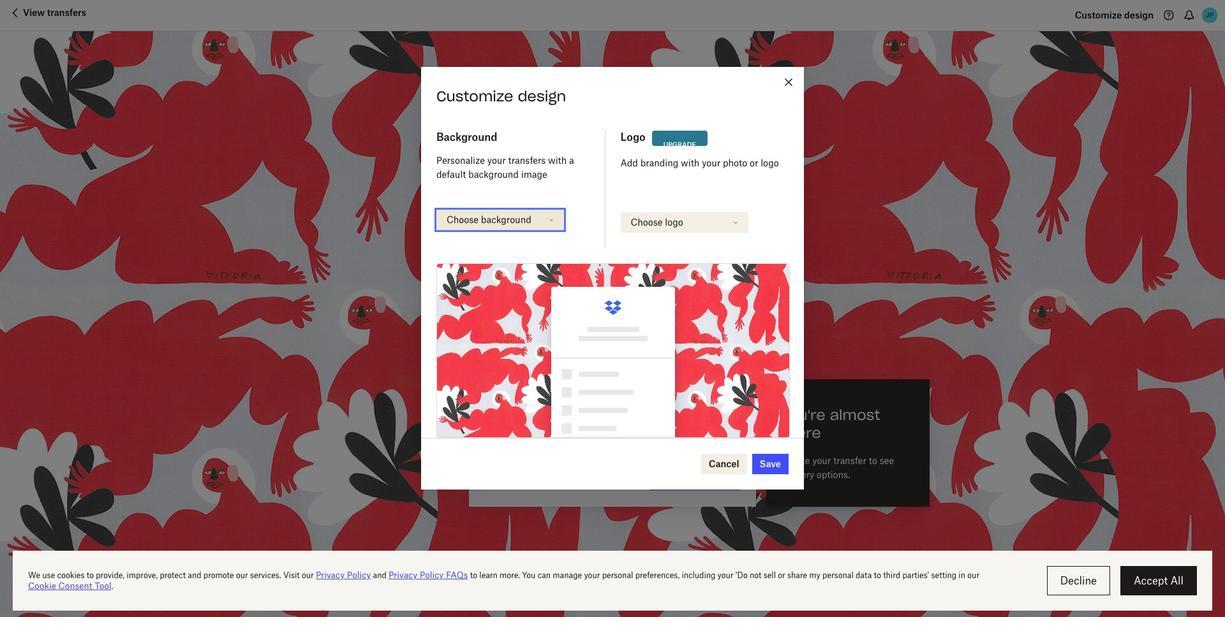 Task type: vqa. For each thing, say whether or not it's contained in the screenshot.
the leftmost Upload
no



Task type: describe. For each thing, give the bounding box(es) containing it.
a
[[569, 155, 574, 166]]

03-devhome_dm-4k.png 9.39 mb
[[515, 247, 625, 270]]

out
[[521, 182, 534, 192]]

1 horizontal spatial with
[[681, 158, 700, 168]]

customize design
[[437, 87, 566, 105]]

with inside personalize your transfers with a default background image
[[548, 155, 567, 166]]

28.1
[[484, 182, 501, 192]]

see
[[880, 455, 894, 466]]

your for you're almost there
[[813, 455, 831, 466]]

personalize
[[437, 155, 485, 166]]

layers_dm-
[[530, 329, 581, 340]]

transfers
[[508, 155, 546, 166]]

0 horizontal spatial upgrade
[[590, 184, 617, 192]]

design
[[518, 87, 566, 105]]

create your transfer to see delivery options.
[[782, 455, 894, 480]]

options.
[[817, 469, 850, 480]]

1 horizontal spatial your
[[702, 158, 721, 168]]

03-devhome_dm-4k.png row
[[469, 238, 756, 279]]

there
[[782, 425, 821, 442]]

04-layers_dm-4k.png 10.6 mb
[[515, 329, 611, 352]]

image
[[521, 169, 547, 180]]

mb for devhome_lm-
[[526, 302, 539, 311]]

4k.png for devhome_lm-
[[593, 288, 624, 299]]

to
[[869, 455, 877, 466]]

you're
[[782, 407, 826, 425]]

background inside popup button
[[481, 214, 531, 225]]

4k.png for layers_dm-
[[581, 329, 611, 340]]

03- for devhome_lm-
[[515, 288, 530, 299]]

choose logo
[[631, 217, 683, 228]]

link tab
[[484, 199, 513, 230]]

4k.png for devhome_dm-
[[595, 247, 625, 258]]

save button
[[752, 454, 789, 475]]

choose for choose background
[[447, 214, 479, 225]]

add branding with your photo or logo
[[621, 158, 779, 168]]

tab list containing link
[[484, 199, 741, 230]]

mb right 100 at the top of page
[[566, 182, 581, 192]]

add
[[621, 158, 638, 168]]

03-devhome_lm-4k.png 8.1 mb
[[515, 288, 624, 311]]

03-devhome_lm-4k.png cell
[[484, 286, 717, 312]]

test transfer
[[484, 159, 563, 175]]

logo inside dropdown button
[[665, 217, 683, 228]]

1 horizontal spatial logo
[[761, 158, 779, 168]]

0 horizontal spatial transfer
[[514, 159, 563, 175]]

choose background
[[447, 214, 531, 225]]

transfer inside create your transfer to see delivery options.
[[834, 455, 867, 466]]

upgrade button
[[652, 131, 708, 155]]



Task type: locate. For each thing, give the bounding box(es) containing it.
4k.png
[[595, 247, 625, 258], [593, 288, 624, 299], [581, 329, 611, 340]]

choose for choose logo
[[631, 217, 663, 228]]

create
[[782, 455, 810, 466]]

0 horizontal spatial logo
[[665, 217, 683, 228]]

0 vertical spatial upgrade
[[663, 141, 696, 149]]

0 horizontal spatial choose
[[447, 214, 479, 225]]

1 vertical spatial upgrade
[[590, 184, 617, 192]]

tab list
[[484, 199, 741, 230]]

upgrade right 100 at the top of page
[[590, 184, 617, 192]]

9.39
[[515, 261, 531, 270]]

logo down branding
[[665, 217, 683, 228]]

1 vertical spatial transfer
[[834, 455, 867, 466]]

03- inside 03-devhome_lm-4k.png 8.1 mb
[[515, 288, 530, 299]]

transfer up options.
[[834, 455, 867, 466]]

mb left out
[[503, 182, 518, 192]]

4k.png inside 03-devhome_lm-4k.png 8.1 mb
[[593, 288, 624, 299]]

email tab
[[523, 199, 558, 230]]

1 vertical spatial background
[[481, 214, 531, 225]]

04-layers_dm-4k.png cell
[[484, 327, 717, 353]]

customize
[[437, 87, 513, 105]]

or
[[750, 158, 758, 168]]

your left photo
[[702, 158, 721, 168]]

transfer up "of"
[[514, 159, 563, 175]]

choose inside dropdown button
[[631, 217, 663, 228]]

of
[[537, 182, 545, 192]]

logo right or
[[761, 158, 779, 168]]

03-devhome_lm-4k.png row
[[469, 279, 756, 319]]

logo upgrade
[[621, 131, 696, 149]]

4k.png down 03-devhome_dm-4k.png row
[[593, 288, 624, 299]]

background
[[437, 131, 497, 143]]

0 horizontal spatial with
[[548, 155, 567, 166]]

mb
[[503, 182, 518, 192], [566, 182, 581, 192], [533, 261, 546, 270], [526, 302, 539, 311], [532, 342, 545, 352]]

1 horizontal spatial upgrade
[[663, 141, 696, 149]]

with left a at left
[[548, 155, 567, 166]]

your up 28.1
[[487, 155, 506, 166]]

0 vertical spatial 03-
[[515, 247, 530, 258]]

upgrade inside logo upgrade
[[663, 141, 696, 149]]

choose up 03-devhome_dm-4k.png row
[[631, 217, 663, 228]]

03-devhome_dm-4k.png cell
[[484, 245, 717, 271]]

upgrade
[[663, 141, 696, 149], [590, 184, 617, 192]]

1 horizontal spatial transfer
[[834, 455, 867, 466]]

0 vertical spatial transfer
[[514, 159, 563, 175]]

03- for devhome_dm-
[[515, 247, 530, 258]]

mb inside 04-layers_dm-4k.png 10.6 mb
[[532, 342, 545, 352]]

03-
[[515, 247, 530, 258], [515, 288, 530, 299]]

0 vertical spatial logo
[[761, 158, 779, 168]]

with down upgrade button on the top right of the page
[[681, 158, 700, 168]]

mb inside the 03-devhome_dm-4k.png 9.39 mb
[[533, 261, 546, 270]]

mb for layers_dm-
[[532, 342, 545, 352]]

link
[[489, 209, 508, 220]]

1 vertical spatial logo
[[665, 217, 683, 228]]

4k.png inside 04-layers_dm-4k.png 10.6 mb
[[581, 329, 611, 340]]

your inside personalize your transfers with a default background image
[[487, 155, 506, 166]]

background
[[468, 169, 519, 180], [481, 214, 531, 225]]

delivery
[[782, 469, 814, 480]]

04-
[[515, 329, 530, 340]]

your
[[487, 155, 506, 166], [702, 158, 721, 168], [813, 455, 831, 466]]

4k.png down 03-devhome_lm-4k.png cell
[[581, 329, 611, 340]]

03- inside the 03-devhome_dm-4k.png 9.39 mb
[[515, 247, 530, 258]]

choose
[[447, 214, 479, 225], [631, 217, 663, 228]]

28.1 mb out of 100 mb
[[484, 182, 581, 192]]

04-layers_dm-4k.png row
[[469, 319, 756, 360]]

4k.png up 03-devhome_lm-4k.png row
[[595, 247, 625, 258]]

default
[[437, 169, 466, 180]]

email
[[528, 209, 552, 220]]

mb right 8.1
[[526, 302, 539, 311]]

devhome_lm-
[[530, 288, 593, 299]]

mb right the 9.39
[[533, 261, 546, 270]]

you're almost there
[[782, 407, 880, 442]]

with
[[548, 155, 567, 166], [681, 158, 700, 168]]

1 03- from the top
[[515, 247, 530, 258]]

choose logo button
[[619, 210, 750, 235]]

your for background
[[487, 155, 506, 166]]

0 vertical spatial background
[[468, 169, 519, 180]]

save
[[760, 459, 781, 470]]

2 horizontal spatial your
[[813, 455, 831, 466]]

mb right 10.6
[[532, 342, 545, 352]]

almost
[[830, 407, 880, 425]]

background inside personalize your transfers with a default background image
[[468, 169, 519, 180]]

10.6
[[515, 342, 530, 352]]

1 vertical spatial 4k.png
[[593, 288, 624, 299]]

100
[[547, 182, 563, 192]]

8.1
[[515, 302, 524, 311]]

mb for devhome_dm-
[[533, 261, 546, 270]]

cancel button
[[701, 454, 747, 475]]

logo
[[621, 131, 646, 143]]

choose background button
[[435, 208, 566, 232]]

03- up the 9.39
[[515, 247, 530, 258]]

logo
[[761, 158, 779, 168], [665, 217, 683, 228]]

cancel
[[709, 459, 739, 470]]

file transfers settings modal dialog
[[421, 67, 804, 490]]

your up options.
[[813, 455, 831, 466]]

personalize your transfers with a default background image
[[437, 155, 574, 180]]

test
[[484, 159, 511, 175]]

0 vertical spatial 4k.png
[[595, 247, 625, 258]]

0 horizontal spatial your
[[487, 155, 506, 166]]

devhome_dm-
[[530, 247, 595, 258]]

transfer
[[514, 159, 563, 175], [834, 455, 867, 466]]

2 03- from the top
[[515, 288, 530, 299]]

4k.png inside the 03-devhome_dm-4k.png 9.39 mb
[[595, 247, 625, 258]]

your inside create your transfer to see delivery options.
[[813, 455, 831, 466]]

1 horizontal spatial choose
[[631, 217, 663, 228]]

2 vertical spatial 4k.png
[[581, 329, 611, 340]]

mb inside 03-devhome_lm-4k.png 8.1 mb
[[526, 302, 539, 311]]

choose left link tab
[[447, 214, 479, 225]]

photo
[[723, 158, 747, 168]]

03- up 8.1
[[515, 288, 530, 299]]

choose inside popup button
[[447, 214, 479, 225]]

branding
[[641, 158, 679, 168]]

1 vertical spatial 03-
[[515, 288, 530, 299]]

upgrade up 'add branding with your photo or logo'
[[663, 141, 696, 149]]



